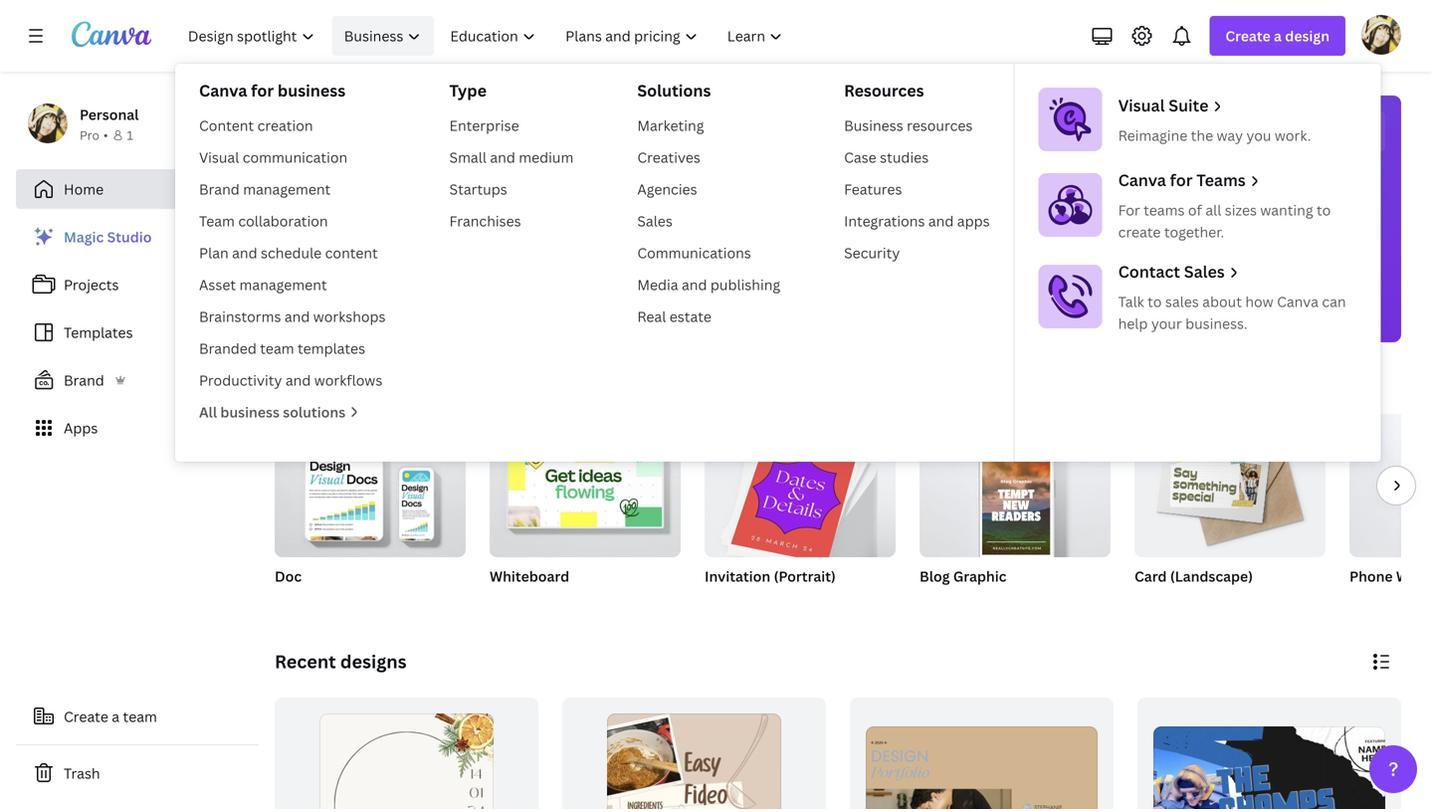 Task type: vqa. For each thing, say whether or not it's contained in the screenshot.
the 'I'm' at left top
no



Task type: describe. For each thing, give the bounding box(es) containing it.
recent
[[275, 650, 336, 674]]

reimagine
[[1118, 126, 1188, 145]]

trash link
[[16, 754, 259, 793]]

franchises
[[449, 212, 521, 230]]

might
[[312, 374, 362, 398]]

contact sales
[[1118, 261, 1225, 282]]

templates
[[298, 339, 365, 358]]

type
[[449, 80, 487, 101]]

case
[[844, 148, 877, 167]]

business menu
[[175, 64, 1381, 462]]

resources
[[844, 80, 924, 101]]

collaboration
[[238, 212, 328, 230]]

and for apps
[[929, 212, 954, 230]]

work.
[[1275, 126, 1311, 145]]

visual suite
[[1118, 95, 1209, 116]]

business for business
[[344, 26, 403, 45]]

media and publishing
[[637, 275, 781, 294]]

brand management
[[199, 180, 331, 199]]

magic studio
[[64, 227, 152, 246]]

1 horizontal spatial you
[[769, 118, 829, 162]]

real estate
[[637, 307, 712, 326]]

canva for canva for business
[[199, 80, 247, 101]]

startups
[[449, 180, 507, 199]]

sales
[[1166, 292, 1199, 311]]

print products
[[1019, 310, 1103, 327]]

resources
[[907, 116, 973, 135]]

integrations and apps link
[[836, 205, 998, 237]]

(landscape)
[[1170, 567, 1253, 586]]

group for doc
[[275, 414, 466, 557]]

visual communication link
[[191, 141, 394, 173]]

brand for brand management
[[199, 180, 240, 199]]

create
[[1118, 222, 1161, 241]]

doc group
[[275, 414, 466, 611]]

whiteboard group
[[490, 414, 681, 611]]

visual communication
[[199, 148, 348, 167]]

teams
[[1197, 169, 1246, 191]]

visual for visual suite
[[1118, 95, 1165, 116]]

creation
[[257, 116, 313, 135]]

phone wallpaper group
[[1350, 414, 1433, 611]]

create a team
[[64, 707, 157, 726]]

integrations
[[844, 212, 925, 230]]

card (landscape) group
[[1135, 414, 1326, 611]]

management for brand management
[[243, 180, 331, 199]]

business resources link
[[836, 109, 998, 141]]

home link
[[16, 169, 259, 209]]

will
[[712, 118, 763, 162]]

business.
[[1186, 314, 1248, 333]]

business resources
[[844, 116, 973, 135]]

create a design button
[[1210, 16, 1346, 56]]

whiteboard
[[490, 567, 569, 586]]

branded
[[199, 339, 257, 358]]

group for whiteboard
[[490, 414, 681, 557]]

for you
[[370, 310, 414, 327]]

can
[[1322, 292, 1346, 311]]

creatives
[[637, 148, 701, 167]]

print
[[1019, 310, 1048, 327]]

real estate link
[[629, 301, 788, 332]]

branded team templates
[[199, 339, 365, 358]]

productivity
[[199, 371, 282, 390]]

and for workshops
[[285, 307, 310, 326]]

sizes
[[1225, 201, 1257, 219]]

marketing link
[[629, 109, 788, 141]]

marketing
[[637, 116, 704, 135]]

templates link
[[16, 313, 259, 352]]

content
[[325, 243, 378, 262]]

list containing magic studio
[[16, 217, 259, 448]]

enterprise
[[449, 116, 519, 135]]

management for asset management
[[239, 275, 327, 294]]

of
[[1188, 201, 1202, 219]]

you
[[275, 374, 307, 398]]

invitation
[[705, 567, 771, 586]]

blog graphic
[[920, 567, 1007, 586]]

phone wallp
[[1350, 567, 1433, 586]]

your
[[1152, 314, 1182, 333]]

communications
[[637, 243, 751, 262]]

home
[[64, 180, 104, 199]]

invitation (portrait) group
[[705, 414, 896, 611]]

magic studio link
[[16, 217, 259, 257]]

contact
[[1118, 261, 1181, 282]]

card (landscape)
[[1135, 567, 1253, 586]]

plan and schedule content link
[[191, 237, 394, 269]]

plan and schedule content
[[199, 243, 378, 262]]

personal
[[80, 105, 139, 124]]

0 vertical spatial business
[[278, 80, 346, 101]]

templates
[[64, 323, 133, 342]]

and for medium
[[490, 148, 515, 167]]

productivity and workflows
[[199, 371, 383, 390]]

websites
[[1146, 310, 1199, 327]]

for for for you
[[370, 310, 390, 327]]

brand link
[[16, 360, 259, 400]]

websites button
[[1146, 239, 1199, 342]]

create for create a team
[[64, 707, 108, 726]]

1
[[127, 127, 133, 143]]

business inside 'link'
[[220, 403, 280, 422]]

for teams of all sizes wanting to create together.
[[1118, 201, 1331, 241]]

to inside for teams of all sizes wanting to create together.
[[1317, 201, 1331, 219]]

designs
[[340, 650, 407, 674]]

a for design
[[1274, 26, 1282, 45]]

you inside button
[[392, 310, 414, 327]]

presentations
[[686, 310, 767, 327]]

phone
[[1350, 567, 1393, 586]]

trash
[[64, 764, 100, 783]]

workshops
[[313, 307, 386, 326]]

talk to sales about how canva can help your business.
[[1118, 292, 1346, 333]]

content creation
[[199, 116, 313, 135]]

apps
[[957, 212, 990, 230]]



Task type: locate. For each thing, give the bounding box(es) containing it.
1 vertical spatial team
[[123, 707, 157, 726]]

and for publishing
[[682, 275, 707, 294]]

you right will
[[769, 118, 829, 162]]

for for business
[[251, 80, 274, 101]]

communication
[[243, 148, 348, 167]]

visual
[[1118, 95, 1165, 116], [199, 148, 239, 167]]

for for for teams of all sizes wanting to create together.
[[1118, 201, 1140, 219]]

0 vertical spatial for
[[1118, 201, 1140, 219]]

today?
[[944, 118, 1056, 162]]

way
[[1217, 126, 1243, 145]]

business
[[344, 26, 403, 45], [844, 116, 904, 135]]

what will you design today?
[[621, 118, 1056, 162]]

2 vertical spatial canva
[[1277, 292, 1319, 311]]

features
[[844, 180, 902, 199]]

list
[[16, 217, 259, 448]]

None search field
[[540, 185, 1137, 225]]

wanting
[[1261, 201, 1314, 219]]

1 vertical spatial for
[[1170, 169, 1193, 191]]

sales
[[637, 212, 673, 230], [1184, 261, 1225, 282]]

case studies link
[[836, 141, 998, 173]]

the
[[1191, 126, 1214, 145]]

0 horizontal spatial you
[[392, 310, 414, 327]]

more
[[1269, 310, 1299, 327]]

0 vertical spatial business
[[344, 26, 403, 45]]

apps link
[[16, 408, 259, 448]]

features link
[[836, 173, 998, 205]]

0 horizontal spatial for
[[370, 310, 390, 327]]

and up startups link
[[490, 148, 515, 167]]

2 vertical spatial to
[[414, 374, 432, 398]]

•
[[103, 127, 108, 143]]

0 horizontal spatial sales
[[637, 212, 673, 230]]

management up collaboration
[[243, 180, 331, 199]]

1 vertical spatial business
[[844, 116, 904, 135]]

3 group from the left
[[705, 414, 896, 564]]

integrations and apps
[[844, 212, 990, 230]]

and down communications
[[682, 275, 707, 294]]

you might want to try...
[[275, 374, 475, 398]]

canva left can
[[1277, 292, 1319, 311]]

all
[[199, 403, 217, 422]]

canva inside talk to sales about how canva can help your business.
[[1277, 292, 1319, 311]]

to right "talk"
[[1148, 292, 1162, 311]]

startups link
[[441, 173, 582, 205]]

a inside button
[[112, 707, 120, 726]]

canva up content
[[199, 80, 247, 101]]

recent designs
[[275, 650, 407, 674]]

asset management
[[199, 275, 327, 294]]

2 horizontal spatial to
[[1317, 201, 1331, 219]]

1 horizontal spatial design
[[1285, 26, 1330, 45]]

brand for brand
[[64, 371, 104, 390]]

products
[[1050, 310, 1103, 327]]

stephanie aranda image
[[1362, 15, 1402, 55]]

and for schedule
[[232, 243, 257, 262]]

1 vertical spatial design
[[835, 118, 937, 162]]

0 vertical spatial canva
[[199, 80, 247, 101]]

1 vertical spatial visual
[[199, 148, 239, 167]]

canva for canva for teams
[[1118, 169, 1166, 191]]

to inside talk to sales about how canva can help your business.
[[1148, 292, 1162, 311]]

blog
[[920, 567, 950, 586]]

solutions
[[637, 80, 711, 101]]

1 horizontal spatial visual
[[1118, 95, 1165, 116]]

you right workshops
[[392, 310, 414, 327]]

visual down content
[[199, 148, 239, 167]]

team inside button
[[123, 707, 157, 726]]

1 vertical spatial to
[[1148, 292, 1162, 311]]

group
[[275, 414, 466, 557], [490, 414, 681, 557], [705, 414, 896, 564], [920, 414, 1111, 557], [1135, 414, 1326, 557], [1350, 414, 1433, 557]]

enterprise link
[[441, 109, 582, 141]]

create a team button
[[16, 697, 259, 737]]

business down productivity at the left of the page
[[220, 403, 280, 422]]

1 vertical spatial a
[[112, 707, 120, 726]]

0 vertical spatial to
[[1317, 201, 1331, 219]]

design inside dropdown button
[[1285, 26, 1330, 45]]

team inside the business menu
[[260, 339, 294, 358]]

1 horizontal spatial for
[[1118, 201, 1140, 219]]

1 vertical spatial sales
[[1184, 261, 1225, 282]]

about
[[1203, 292, 1242, 311]]

productivity and workflows link
[[191, 364, 394, 396]]

sales link
[[629, 205, 788, 237]]

sales down agencies
[[637, 212, 673, 230]]

brand up apps
[[64, 371, 104, 390]]

2 horizontal spatial canva
[[1277, 292, 1319, 311]]

1 horizontal spatial to
[[1148, 292, 1162, 311]]

0 horizontal spatial business
[[344, 26, 403, 45]]

0 vertical spatial for
[[251, 80, 274, 101]]

and right plan
[[232, 243, 257, 262]]

0 horizontal spatial create
[[64, 707, 108, 726]]

1 horizontal spatial create
[[1226, 26, 1271, 45]]

you right way at the right of the page
[[1247, 126, 1272, 145]]

studies
[[880, 148, 929, 167]]

0 horizontal spatial to
[[414, 374, 432, 398]]

and inside 'link'
[[285, 307, 310, 326]]

1 vertical spatial canva
[[1118, 169, 1166, 191]]

asset
[[199, 275, 236, 294]]

0 horizontal spatial design
[[835, 118, 937, 162]]

whiteboards
[[578, 310, 652, 327]]

graphic
[[953, 567, 1007, 586]]

for up "you might want to try..."
[[370, 310, 390, 327]]

create inside button
[[64, 707, 108, 726]]

management down the plan and schedule content
[[239, 275, 327, 294]]

0 vertical spatial team
[[260, 339, 294, 358]]

0 vertical spatial a
[[1274, 26, 1282, 45]]

for for teams
[[1170, 169, 1193, 191]]

print products button
[[1019, 239, 1103, 342]]

1 vertical spatial business
[[220, 403, 280, 422]]

small and medium
[[449, 148, 574, 167]]

for up create on the right of the page
[[1118, 201, 1140, 219]]

1 vertical spatial brand
[[64, 371, 104, 390]]

1 horizontal spatial sales
[[1184, 261, 1225, 282]]

5 group from the left
[[1135, 414, 1326, 557]]

2 horizontal spatial you
[[1247, 126, 1272, 145]]

real
[[637, 307, 666, 326]]

small
[[449, 148, 487, 167]]

brand up 'team'
[[199, 180, 240, 199]]

schedule
[[261, 243, 322, 262]]

for up content creation
[[251, 80, 274, 101]]

brainstorms and workshops link
[[191, 301, 394, 332]]

presentations button
[[686, 239, 767, 342]]

and for workflows
[[286, 371, 311, 390]]

to left "try..."
[[414, 374, 432, 398]]

top level navigation element
[[175, 16, 1381, 462]]

1 horizontal spatial team
[[260, 339, 294, 358]]

1 horizontal spatial business
[[844, 116, 904, 135]]

and left apps
[[929, 212, 954, 230]]

0 vertical spatial create
[[1226, 26, 1271, 45]]

team collaboration link
[[191, 205, 394, 237]]

1 horizontal spatial for
[[1170, 169, 1193, 191]]

team collaboration
[[199, 212, 328, 230]]

0 horizontal spatial canva
[[199, 80, 247, 101]]

a for team
[[112, 707, 120, 726]]

2 group from the left
[[490, 414, 681, 557]]

0 horizontal spatial a
[[112, 707, 120, 726]]

create for create a design
[[1226, 26, 1271, 45]]

0 horizontal spatial brand
[[64, 371, 104, 390]]

security link
[[836, 237, 998, 269]]

and up branded team templates link
[[285, 307, 310, 326]]

0 vertical spatial management
[[243, 180, 331, 199]]

business for business resources
[[844, 116, 904, 135]]

business
[[278, 80, 346, 101], [220, 403, 280, 422]]

group for invitation (portrait)
[[705, 414, 896, 564]]

for inside for teams of all sizes wanting to create together.
[[1118, 201, 1140, 219]]

blog graphic group
[[920, 414, 1111, 611]]

business up content creation link
[[278, 80, 346, 101]]

1 vertical spatial create
[[64, 707, 108, 726]]

0 vertical spatial visual
[[1118, 95, 1165, 116]]

you
[[769, 118, 829, 162], [1247, 126, 1272, 145], [392, 310, 414, 327]]

a inside dropdown button
[[1274, 26, 1282, 45]]

visual up "reimagine"
[[1118, 95, 1165, 116]]

team up the trash link
[[123, 707, 157, 726]]

canva up teams
[[1118, 169, 1166, 191]]

plan
[[199, 243, 229, 262]]

content creation link
[[191, 109, 394, 141]]

6 group from the left
[[1350, 414, 1433, 557]]

0 vertical spatial design
[[1285, 26, 1330, 45]]

all
[[1206, 201, 1222, 219]]

create a design
[[1226, 26, 1330, 45]]

1 horizontal spatial a
[[1274, 26, 1282, 45]]

0 horizontal spatial team
[[123, 707, 157, 726]]

0 vertical spatial sales
[[637, 212, 673, 230]]

business inside menu
[[844, 116, 904, 135]]

small and medium link
[[441, 141, 582, 173]]

you inside the business menu
[[1247, 126, 1272, 145]]

suite
[[1169, 95, 1209, 116]]

0 vertical spatial brand
[[199, 180, 240, 199]]

reimagine the way you work.
[[1118, 126, 1311, 145]]

visual for visual communication
[[199, 148, 239, 167]]

create
[[1226, 26, 1271, 45], [64, 707, 108, 726]]

group for phone wallp
[[1350, 414, 1433, 557]]

to right wanting
[[1317, 201, 1331, 219]]

security
[[844, 243, 900, 262]]

1 horizontal spatial canva
[[1118, 169, 1166, 191]]

for up of
[[1170, 169, 1193, 191]]

1 group from the left
[[275, 414, 466, 557]]

and
[[490, 148, 515, 167], [929, 212, 954, 230], [232, 243, 257, 262], [682, 275, 707, 294], [285, 307, 310, 326], [286, 371, 311, 390]]

and up all business solutions 'link'
[[286, 371, 311, 390]]

help
[[1118, 314, 1148, 333]]

team up productivity and workflows
[[260, 339, 294, 358]]

1 vertical spatial management
[[239, 275, 327, 294]]

4 group from the left
[[920, 414, 1111, 557]]

0 horizontal spatial visual
[[199, 148, 239, 167]]

management
[[243, 180, 331, 199], [239, 275, 327, 294]]

creatives link
[[629, 141, 788, 173]]

sales up about
[[1184, 261, 1225, 282]]

1 horizontal spatial brand
[[199, 180, 240, 199]]

1 vertical spatial for
[[370, 310, 390, 327]]

0 horizontal spatial for
[[251, 80, 274, 101]]

for inside button
[[370, 310, 390, 327]]

invitation (portrait)
[[705, 567, 836, 586]]

whiteboards button
[[578, 239, 652, 342]]

business inside dropdown button
[[344, 26, 403, 45]]

(portrait)
[[774, 567, 836, 586]]

brainstorms
[[199, 307, 281, 326]]

for you button
[[368, 239, 416, 342]]

for
[[1118, 201, 1140, 219], [370, 310, 390, 327]]

brand inside the business menu
[[199, 180, 240, 199]]

card
[[1135, 567, 1167, 586]]

create inside dropdown button
[[1226, 26, 1271, 45]]



